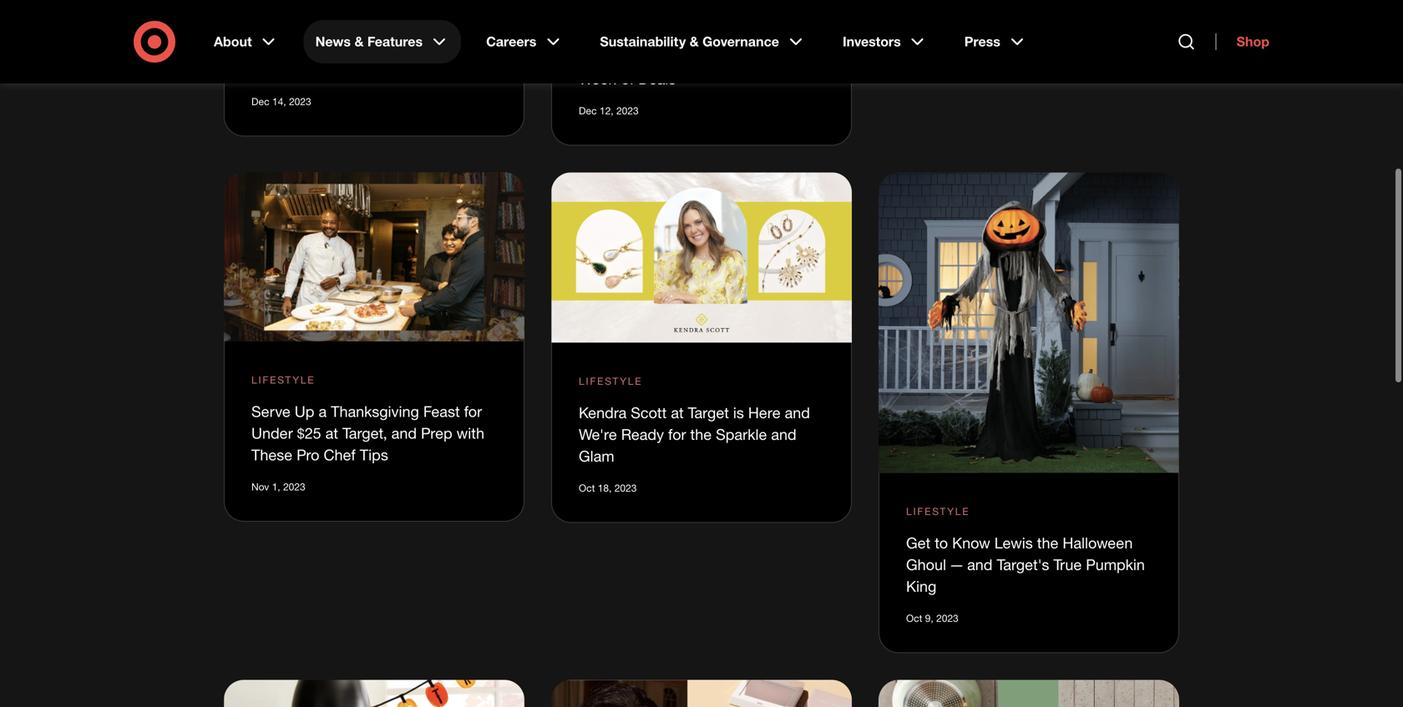 Task type: vqa. For each thing, say whether or not it's contained in the screenshot.
"and"
yes



Task type: describe. For each thing, give the bounding box(es) containing it.
games
[[315, 61, 363, 78]]

deals
[[639, 70, 676, 88]]

get to know lewis the halloween ghoul — and target's true pumpkin king link
[[907, 534, 1146, 596]]

pumpkin
[[1087, 556, 1146, 574]]

of inside last-minute shoppers, this one's for you: extended holiday hours and delivery as late as christmas eve, plus incredible gift ideas and week-of deals
[[621, 70, 634, 88]]

ready
[[622, 426, 664, 444]]

news & features link
[[304, 20, 461, 64]]

feast
[[424, 403, 460, 421]]

shop link
[[1216, 33, 1270, 50]]

oct 18, 2023
[[579, 482, 637, 495]]

serve up a thanksgiving feast for under $25 at target, and prep with these pro chef tips
[[252, 403, 485, 464]]

thanksgiving
[[331, 403, 419, 421]]

for inside we're bringing target to *life* with toys and games for kids of all ages
[[368, 61, 386, 78]]

target inside we're bringing target to *life* with toys and games for kids of all ages
[[353, 39, 394, 57]]

serve
[[252, 403, 291, 421]]

sustainability
[[600, 33, 686, 50]]

to inside "get to know lewis the halloween ghoul — and target's true pumpkin king"
[[935, 534, 949, 552]]

governance
[[703, 33, 780, 50]]

with inside serve up a thanksgiving feast for under $25 at target, and prep with these pro chef tips
[[457, 425, 485, 443]]

sparkle
[[716, 426, 767, 444]]

—
[[951, 556, 964, 574]]

target,
[[343, 425, 387, 443]]

9,
[[926, 613, 934, 625]]

last-minute shoppers, this one's for you: extended holiday hours and delivery as late as christmas eve, plus incredible gift ideas and week-of deals
[[579, 0, 810, 88]]

nov
[[252, 481, 269, 494]]

last-minute shoppers, this one's for you: extended holiday hours and delivery as late as christmas eve, plus incredible gift ideas and week-of deals link
[[579, 0, 810, 88]]

at inside serve up a thanksgiving feast for under $25 at target, and prep with these pro chef tips
[[326, 425, 338, 443]]

gift
[[715, 48, 739, 66]]

1 as from the left
[[667, 26, 683, 44]]

investors link
[[831, 20, 940, 64]]

and down the christmas in the top of the page
[[784, 48, 810, 66]]

press
[[965, 33, 1001, 50]]

oct 9, 2023
[[907, 613, 959, 625]]

prep
[[421, 425, 453, 443]]

all
[[441, 61, 457, 78]]

kids
[[390, 61, 420, 78]]

delivery
[[609, 26, 663, 44]]

and up eve,
[[579, 26, 604, 44]]

1,
[[272, 481, 280, 494]]

week-
[[579, 70, 621, 88]]

lifestyle for kendra
[[579, 375, 643, 388]]

kendra
[[579, 404, 627, 422]]

up
[[295, 403, 315, 421]]

$25
[[297, 425, 321, 443]]

three kendra scott necklaces; kendra scott wearing a yellow top; and kendra scott earrings and necklace. image
[[552, 173, 852, 343]]

dec for dec 4, 2023
[[907, 39, 925, 52]]

chef
[[324, 446, 356, 464]]

lifestyle link for get
[[907, 504, 971, 519]]

sustainability & governance
[[600, 33, 780, 50]]

shop
[[1237, 33, 1270, 50]]

2023 for serve up a thanksgiving feast for under $25 at target, and prep with these pro chef tips
[[283, 481, 306, 494]]

lewis
[[995, 534, 1034, 552]]

shoppers,
[[664, 0, 733, 1]]

dec 12, 2023
[[579, 105, 639, 117]]

a smiling chef mitchell prepares food dishes alongside two people wearing all black professional attire. image
[[224, 173, 525, 342]]

the inside kendra scott at target is here and we're ready for the sparkle and glam
[[691, 426, 712, 444]]

ideas
[[744, 48, 780, 66]]

plus
[[611, 48, 640, 66]]

christmas
[[740, 26, 809, 44]]

is
[[734, 404, 745, 422]]

holiday
[[703, 5, 754, 23]]

bringing
[[293, 39, 349, 57]]

dec 4, 2023
[[907, 39, 961, 52]]

for inside last-minute shoppers, this one's for you: extended holiday hours and delivery as late as christmas eve, plus incredible gift ideas and week-of deals
[[579, 5, 597, 23]]

toys
[[252, 61, 282, 78]]

late
[[687, 26, 716, 44]]

kendra scott at target is here and we're ready for the sparkle and glam link
[[579, 404, 811, 465]]

hours
[[758, 5, 798, 23]]

lifestyle for get
[[907, 506, 971, 518]]

*life*
[[416, 39, 451, 57]]

we're bringing target to *life* with toys and games for kids of all ages
[[252, 39, 496, 78]]

14,
[[272, 95, 286, 108]]

we're
[[252, 39, 289, 57]]

king
[[907, 578, 937, 596]]

press link
[[953, 20, 1039, 64]]

2023 for get to know lewis the halloween ghoul — and target's true pumpkin king
[[937, 613, 959, 625]]

last-
[[579, 0, 614, 1]]



Task type: locate. For each thing, give the bounding box(es) containing it.
lifestyle
[[252, 10, 315, 22], [252, 374, 315, 387], [579, 375, 643, 388], [907, 506, 971, 518]]

for left 'kids'
[[368, 61, 386, 78]]

of inside we're bringing target to *life* with toys and games for kids of all ages
[[424, 61, 437, 78]]

this
[[737, 0, 765, 1]]

lifestyle link up get
[[907, 504, 971, 519]]

glam
[[579, 447, 615, 465]]

at inside kendra scott at target is here and we're ready for the sparkle and glam
[[671, 404, 684, 422]]

lifestyle link
[[252, 9, 315, 24], [252, 373, 315, 388], [579, 374, 643, 389], [907, 504, 971, 519]]

sustainability & governance link
[[589, 20, 818, 64]]

to right get
[[935, 534, 949, 552]]

investors
[[843, 33, 901, 50]]

oct left "18,"
[[579, 482, 595, 495]]

for inside serve up a thanksgiving feast for under $25 at target, and prep with these pro chef tips
[[464, 403, 482, 421]]

dec 14, 2023
[[252, 95, 311, 108]]

as down holiday
[[720, 26, 736, 44]]

1 vertical spatial the
[[1038, 534, 1059, 552]]

0 vertical spatial the
[[691, 426, 712, 444]]

target's
[[997, 556, 1050, 574]]

0 horizontal spatial at
[[326, 425, 338, 443]]

dec left 14, on the left top
[[252, 95, 270, 108]]

news
[[316, 33, 351, 50]]

0 vertical spatial to
[[398, 39, 412, 57]]

1 vertical spatial with
[[457, 425, 485, 443]]

dec for dec 14, 2023
[[252, 95, 270, 108]]

and
[[579, 26, 604, 44], [784, 48, 810, 66], [286, 61, 311, 78], [785, 404, 811, 422], [392, 425, 417, 443], [772, 426, 797, 444], [968, 556, 993, 574]]

18,
[[598, 482, 612, 495]]

halloween
[[1063, 534, 1134, 552]]

we're bringing target to *life* with toys and games for kids of all ages link
[[252, 39, 496, 78]]

0 horizontal spatial dec
[[252, 95, 270, 108]]

2023 right 1,
[[283, 481, 306, 494]]

one's
[[769, 0, 807, 1]]

and down here
[[772, 426, 797, 444]]

target inside kendra scott at target is here and we're ready for the sparkle and glam
[[688, 404, 729, 422]]

2023 for kendra scott at target is here and we're ready for the sparkle and glam
[[615, 482, 637, 495]]

0 horizontal spatial oct
[[579, 482, 595, 495]]

at right scott
[[671, 404, 684, 422]]

&
[[355, 33, 364, 50], [690, 33, 699, 50]]

1 horizontal spatial oct
[[907, 613, 923, 625]]

0 horizontal spatial target
[[353, 39, 394, 57]]

lifestyle up serve at the bottom
[[252, 374, 315, 387]]

with up ages
[[455, 39, 483, 57]]

lifestyle link for serve
[[252, 373, 315, 388]]

1 horizontal spatial as
[[720, 26, 736, 44]]

1 horizontal spatial the
[[1038, 534, 1059, 552]]

2 as from the left
[[720, 26, 736, 44]]

here
[[749, 404, 781, 422]]

lifestyle for we're
[[252, 10, 315, 22]]

get to know lewis the halloween ghoul — and target's true pumpkin king
[[907, 534, 1146, 596]]

1 vertical spatial target
[[688, 404, 729, 422]]

1 horizontal spatial &
[[690, 33, 699, 50]]

these
[[252, 446, 293, 464]]

with inside we're bringing target to *life* with toys and games for kids of all ages
[[455, 39, 483, 57]]

lifestyle link for we're
[[252, 9, 315, 24]]

0 horizontal spatial of
[[424, 61, 437, 78]]

to up 'kids'
[[398, 39, 412, 57]]

about link
[[202, 20, 291, 64]]

lifestyle link up kendra
[[579, 374, 643, 389]]

1 & from the left
[[355, 33, 364, 50]]

1 vertical spatial to
[[935, 534, 949, 552]]

oct for get to know lewis the halloween ghoul — and target's true pumpkin king
[[907, 613, 923, 625]]

and inside "get to know lewis the halloween ghoul — and target's true pumpkin king"
[[968, 556, 993, 574]]

as up incredible
[[667, 26, 683, 44]]

& inside 'link'
[[355, 33, 364, 50]]

with right 'prep'
[[457, 425, 485, 443]]

and right here
[[785, 404, 811, 422]]

incredible
[[644, 48, 711, 66]]

for
[[579, 5, 597, 23], [368, 61, 386, 78], [464, 403, 482, 421], [669, 426, 687, 444]]

lifestyle up we're
[[252, 10, 315, 22]]

features
[[368, 33, 423, 50]]

dec left 12,
[[579, 105, 597, 117]]

2023 right "18,"
[[615, 482, 637, 495]]

and inside we're bringing target to *life* with toys and games for kids of all ages
[[286, 61, 311, 78]]

news & features
[[316, 33, 423, 50]]

dec left 4,
[[907, 39, 925, 52]]

and left 'prep'
[[392, 425, 417, 443]]

lifestyle for serve
[[252, 374, 315, 387]]

target
[[353, 39, 394, 57], [688, 404, 729, 422]]

about
[[214, 33, 252, 50]]

1 horizontal spatial target
[[688, 404, 729, 422]]

careers link
[[475, 20, 575, 64]]

with
[[455, 39, 483, 57], [457, 425, 485, 443]]

0 vertical spatial with
[[455, 39, 483, 57]]

pro
[[297, 446, 320, 464]]

1 horizontal spatial at
[[671, 404, 684, 422]]

to inside we're bringing target to *life* with toys and games for kids of all ages
[[398, 39, 412, 57]]

kendra scott at target is here and we're ready for the sparkle and glam
[[579, 404, 811, 465]]

lifestyle link for kendra
[[579, 374, 643, 389]]

dec for dec 12, 2023
[[579, 105, 597, 117]]

2023
[[939, 39, 961, 52], [289, 95, 311, 108], [617, 105, 639, 117], [283, 481, 306, 494], [615, 482, 637, 495], [937, 613, 959, 625]]

2023 right 12,
[[617, 105, 639, 117]]

the left sparkle at the right of page
[[691, 426, 712, 444]]

of left 'all'
[[424, 61, 437, 78]]

under
[[252, 425, 293, 443]]

1 horizontal spatial of
[[621, 70, 634, 88]]

dec
[[907, 39, 925, 52], [252, 95, 270, 108], [579, 105, 597, 117]]

to
[[398, 39, 412, 57], [935, 534, 949, 552]]

the up true
[[1038, 534, 1059, 552]]

the inside "get to know lewis the halloween ghoul — and target's true pumpkin king"
[[1038, 534, 1059, 552]]

& for features
[[355, 33, 364, 50]]

lifestyle link up we're
[[252, 9, 315, 24]]

12,
[[600, 105, 614, 117]]

0 vertical spatial target
[[353, 39, 394, 57]]

for down last-
[[579, 5, 597, 23]]

1 horizontal spatial to
[[935, 534, 949, 552]]

oct for kendra scott at target is here and we're ready for the sparkle and glam
[[579, 482, 595, 495]]

nov 1, 2023
[[252, 481, 306, 494]]

2023 for we're bringing target to *life* with toys and games for kids of all ages
[[289, 95, 311, 108]]

2 & from the left
[[690, 33, 699, 50]]

and inside serve up a thanksgiving feast for under $25 at target, and prep with these pro chef tips
[[392, 425, 417, 443]]

serve up a thanksgiving feast for under $25 at target, and prep with these pro chef tips link
[[252, 403, 485, 464]]

careers
[[486, 33, 537, 50]]

at right "$25" at the left
[[326, 425, 338, 443]]

extended
[[634, 5, 699, 23]]

lifestyle up kendra
[[579, 375, 643, 388]]

0 vertical spatial at
[[671, 404, 684, 422]]

oct left 9,
[[907, 613, 923, 625]]

& for governance
[[690, 33, 699, 50]]

get
[[907, 534, 931, 552]]

4,
[[928, 39, 936, 52]]

0 horizontal spatial &
[[355, 33, 364, 50]]

2 horizontal spatial dec
[[907, 39, 925, 52]]

1 vertical spatial oct
[[907, 613, 923, 625]]

we're
[[579, 426, 617, 444]]

you:
[[601, 5, 630, 23]]

ghoul
[[907, 556, 947, 574]]

minute
[[614, 0, 660, 1]]

eve,
[[579, 48, 607, 66]]

2023 right 4,
[[939, 39, 961, 52]]

for right the feast
[[464, 403, 482, 421]]

ages
[[461, 61, 496, 78]]

lifestyle link up serve at the bottom
[[252, 373, 315, 388]]

1 horizontal spatial dec
[[579, 105, 597, 117]]

know
[[953, 534, 991, 552]]

the
[[691, 426, 712, 444], [1038, 534, 1059, 552]]

0 vertical spatial oct
[[579, 482, 595, 495]]

and down bringing
[[286, 61, 311, 78]]

scott
[[631, 404, 667, 422]]

2023 right 9,
[[937, 613, 959, 625]]

1 vertical spatial at
[[326, 425, 338, 443]]

0 horizontal spatial as
[[667, 26, 683, 44]]

for right ready
[[669, 426, 687, 444]]

a
[[319, 403, 327, 421]]

0 horizontal spatial to
[[398, 39, 412, 57]]

tips
[[360, 446, 388, 464]]

for inside kendra scott at target is here and we're ready for the sparkle and glam
[[669, 426, 687, 444]]

2023 right 14, on the left top
[[289, 95, 311, 108]]

true
[[1054, 556, 1082, 574]]

lifestyle up get
[[907, 506, 971, 518]]

of
[[424, 61, 437, 78], [621, 70, 634, 88]]

and right —
[[968, 556, 993, 574]]

of down plus on the left of page
[[621, 70, 634, 88]]

a grinning lewis the halloween ghoul stands in front of a house. image
[[879, 173, 1180, 473]]

0 horizontal spatial the
[[691, 426, 712, 444]]



